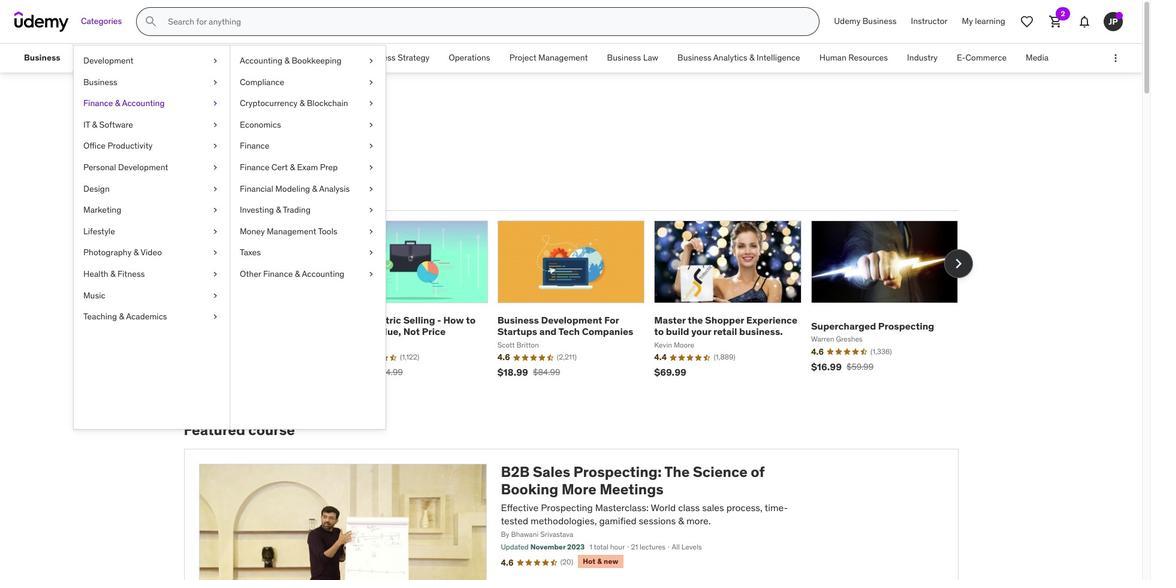 Task type: describe. For each thing, give the bounding box(es) containing it.
marketing
[[83, 205, 121, 215]]

build
[[666, 326, 690, 338]]

my
[[962, 16, 973, 27]]

0 horizontal spatial business link
[[14, 44, 70, 73]]

total
[[594, 543, 609, 552]]

notifications image
[[1078, 14, 1092, 29]]

& inside the photography & video link
[[134, 247, 139, 258]]

finance cert & exam prep link
[[230, 157, 386, 178]]

udemy image
[[14, 11, 69, 32]]

communication link
[[165, 44, 244, 73]]

& inside finance & accounting link
[[115, 98, 120, 109]]

xsmall image for it & software
[[211, 119, 220, 131]]

prospecting inside carousel element
[[879, 320, 935, 332]]

industry
[[908, 52, 938, 63]]

and
[[540, 326, 557, 338]]

next image
[[949, 254, 968, 273]]

xsmall image for design
[[211, 183, 220, 195]]

xsmall image for other finance & accounting
[[366, 269, 376, 280]]

experience
[[747, 314, 798, 326]]

music
[[83, 290, 105, 301]]

other finance & accounting link
[[230, 264, 386, 285]]

supercharged
[[811, 320, 877, 332]]

xsmall image for office productivity
[[211, 141, 220, 152]]

xsmall image for finance cert & exam prep
[[366, 162, 376, 174]]

business right "udemy"
[[863, 16, 897, 27]]

xsmall image for marketing
[[211, 205, 220, 216]]

fitness
[[118, 269, 145, 279]]

business analytics & intelligence
[[678, 52, 801, 63]]

business left analytics
[[678, 52, 712, 63]]

economics link
[[230, 114, 386, 136]]

productivity
[[108, 141, 153, 151]]

investing & trading link
[[230, 200, 386, 221]]

it
[[83, 119, 90, 130]]

development for personal
[[118, 162, 168, 173]]

management for money management tools
[[267, 226, 316, 237]]

21 lectures
[[631, 543, 666, 552]]

prospecting inside the b2b sales prospecting: the science of booking more meetings effective prospecting masterclass: world class sales process, time- tested methodologies, gamified sessions & more. by bhawani srivastava
[[541, 502, 593, 514]]

b2b sales prospecting: the science of booking more meetings effective prospecting masterclass: world class sales process, time- tested methodologies, gamified sessions & more. by bhawani srivastava
[[501, 463, 788, 540]]

sales inside the b2b sales prospecting: the science of booking more meetings effective prospecting masterclass: world class sales process, time- tested methodologies, gamified sessions & more. by bhawani srivastava
[[533, 463, 571, 482]]

xsmall image for teaching & academics
[[211, 311, 220, 323]]

sales for sales courses
[[184, 101, 234, 126]]

management up compliance
[[253, 52, 303, 63]]

master the shopper experience to build your retail business. link
[[655, 314, 798, 338]]

business left arrow pointing to subcategory menu links image
[[24, 52, 60, 63]]

get
[[261, 153, 283, 172]]

business strategy link
[[352, 44, 439, 73]]

featured course
[[184, 421, 295, 440]]

development inside development link
[[83, 55, 134, 66]]

cryptocurrency & blockchain link
[[230, 93, 386, 114]]

health & fitness link
[[74, 264, 230, 285]]

categories button
[[74, 7, 129, 36]]

courses to get you started
[[184, 153, 364, 172]]

most popular
[[186, 189, 247, 201]]

personal development link
[[74, 157, 230, 178]]

xsmall image for health & fitness
[[211, 269, 220, 280]]

& inside teaching & academics link
[[119, 311, 124, 322]]

to inside value centric selling - how to sell on value, not price
[[466, 314, 476, 326]]

finance for finance cert & exam prep
[[240, 162, 270, 173]]

xsmall image for accounting & bookkeeping
[[366, 55, 376, 67]]

health
[[83, 269, 108, 279]]

2 link
[[1042, 7, 1071, 36]]

& inside financial modeling & analysis link
[[312, 183, 317, 194]]

taxes
[[240, 247, 261, 258]]

xsmall image for lifestyle
[[211, 226, 220, 238]]

money management tools link
[[230, 221, 386, 243]]

new
[[604, 557, 619, 566]]

xsmall image for cryptocurrency & blockchain
[[366, 98, 376, 110]]

most
[[186, 189, 209, 201]]

november
[[531, 543, 566, 552]]

operations link
[[439, 44, 500, 73]]

modeling
[[275, 183, 310, 194]]

you have alerts image
[[1116, 12, 1123, 19]]

my learning link
[[955, 7, 1013, 36]]

& inside "business analytics & intelligence" link
[[750, 52, 755, 63]]

(20)
[[561, 558, 574, 567]]

& inside investing & trading link
[[276, 205, 281, 215]]

updated november 2023
[[501, 543, 585, 552]]

financial modeling & analysis
[[240, 183, 350, 194]]

categories
[[81, 16, 122, 27]]

other
[[240, 269, 261, 279]]

updated
[[501, 543, 529, 552]]

health & fitness
[[83, 269, 145, 279]]

industry link
[[898, 44, 948, 73]]

photography & video link
[[74, 243, 230, 264]]

& inside accounting & bookkeeping link
[[285, 55, 290, 66]]

xsmall image for compliance
[[366, 77, 376, 88]]

prep
[[320, 162, 338, 173]]

taxes link
[[230, 243, 386, 264]]

investing & trading
[[240, 205, 311, 215]]

submit search image
[[144, 14, 159, 29]]

srivastava
[[541, 531, 574, 540]]

money
[[240, 226, 265, 237]]

marketing link
[[74, 200, 230, 221]]

business development for startups and tech companies link
[[498, 314, 634, 338]]

effective
[[501, 502, 539, 514]]

& inside the it & software 'link'
[[92, 119, 97, 130]]

b2b
[[501, 463, 530, 482]]

4.6
[[501, 558, 514, 569]]

blockchain
[[307, 98, 348, 109]]

Search for anything text field
[[166, 11, 805, 32]]

financial modeling & analysis link
[[230, 178, 386, 200]]

xsmall image for music
[[211, 290, 220, 302]]

master the shopper experience to build your retail business.
[[655, 314, 798, 338]]

e-commerce link
[[948, 44, 1017, 73]]

retail
[[714, 326, 738, 338]]

finance for finance
[[240, 141, 270, 151]]

cert
[[272, 162, 288, 173]]

video
[[141, 247, 162, 258]]

personal
[[83, 162, 116, 173]]

resources
[[849, 52, 888, 63]]

music link
[[74, 285, 230, 307]]

arrow pointing to subcategory menu links image
[[70, 44, 81, 73]]

human resources
[[820, 52, 888, 63]]

business strategy
[[362, 52, 430, 63]]

my learning
[[962, 16, 1006, 27]]

lifestyle
[[83, 226, 115, 237]]

value
[[341, 314, 366, 326]]

tested
[[501, 515, 529, 527]]

sales for sales
[[322, 52, 343, 63]]

xsmall image for finance & accounting
[[211, 98, 220, 110]]

xsmall image for economics
[[366, 119, 376, 131]]

accounting & bookkeeping
[[240, 55, 342, 66]]

booking
[[501, 480, 559, 499]]

all
[[672, 543, 680, 552]]

business analytics & intelligence link
[[668, 44, 810, 73]]

teaching & academics link
[[74, 307, 230, 328]]



Task type: locate. For each thing, give the bounding box(es) containing it.
xsmall image for investing & trading
[[366, 205, 376, 216]]

xsmall image inside economics link
[[366, 119, 376, 131]]

xsmall image inside marketing "link"
[[211, 205, 220, 216]]

exam
[[297, 162, 318, 173]]

finance up it & software
[[83, 98, 113, 109]]

financial
[[240, 183, 273, 194]]

1 horizontal spatial accounting
[[240, 55, 283, 66]]

cryptocurrency & blockchain
[[240, 98, 348, 109]]

udemy
[[835, 16, 861, 27]]

finance
[[83, 98, 113, 109], [240, 141, 270, 151], [240, 162, 270, 173], [263, 269, 293, 279]]

carousel element
[[184, 221, 973, 394]]

business left strategy
[[362, 52, 396, 63]]

& inside other finance & accounting link
[[295, 269, 300, 279]]

xsmall image inside accounting & bookkeeping link
[[366, 55, 376, 67]]

xsmall image inside the it & software 'link'
[[211, 119, 220, 131]]

management link
[[244, 44, 313, 73]]

& right "health"
[[110, 269, 115, 279]]

popular
[[211, 189, 247, 201]]

hour
[[610, 543, 625, 552]]

business up finance & accounting
[[83, 77, 117, 87]]

project
[[510, 52, 537, 63]]

law
[[643, 52, 659, 63]]

& inside finance cert & exam prep link
[[290, 162, 295, 173]]

business link up finance & accounting
[[74, 72, 230, 93]]

1 vertical spatial accounting
[[122, 98, 165, 109]]

xsmall image inside compliance link
[[366, 77, 376, 88]]

xsmall image inside personal development 'link'
[[211, 162, 220, 174]]

0 vertical spatial development
[[83, 55, 134, 66]]

& inside cryptocurrency & blockchain link
[[300, 98, 305, 109]]

& right cert at the left of the page
[[290, 162, 295, 173]]

& left video
[[134, 247, 139, 258]]

& up the software
[[115, 98, 120, 109]]

xsmall image inside other finance & accounting link
[[366, 269, 376, 280]]

accounting & bookkeeping link
[[230, 50, 386, 72]]

0 vertical spatial sales
[[322, 52, 343, 63]]

time-
[[765, 502, 788, 514]]

udemy business link
[[827, 7, 904, 36]]

development link
[[74, 50, 230, 72]]

to
[[243, 153, 257, 172], [466, 314, 476, 326], [655, 326, 664, 338]]

-
[[437, 314, 441, 326]]

to left get
[[243, 153, 257, 172]]

xsmall image inside teaching & academics link
[[211, 311, 220, 323]]

2 horizontal spatial sales
[[533, 463, 571, 482]]

not
[[403, 326, 420, 338]]

development
[[83, 55, 134, 66], [118, 162, 168, 173], [541, 314, 602, 326]]

& right it in the left of the page
[[92, 119, 97, 130]]

academics
[[126, 311, 167, 322]]

0 horizontal spatial prospecting
[[541, 502, 593, 514]]

instructor
[[911, 16, 948, 27]]

2 vertical spatial sales
[[533, 463, 571, 482]]

to left build
[[655, 326, 664, 338]]

business development for startups and tech companies
[[498, 314, 634, 338]]

2 vertical spatial accounting
[[302, 269, 345, 279]]

featured
[[184, 421, 245, 440]]

& down compliance link
[[300, 98, 305, 109]]

finance down the economics
[[240, 141, 270, 151]]

project management link
[[500, 44, 598, 73]]

management for project management
[[539, 52, 588, 63]]

management
[[253, 52, 303, 63], [539, 52, 588, 63], [267, 226, 316, 237]]

compliance link
[[230, 72, 386, 93]]

xsmall image inside health & fitness link
[[211, 269, 220, 280]]

finance right other
[[263, 269, 293, 279]]

sales left the economics
[[184, 101, 234, 126]]

by
[[501, 531, 510, 540]]

development inside personal development 'link'
[[118, 162, 168, 173]]

xsmall image for taxes
[[366, 247, 376, 259]]

accounting up compliance
[[240, 55, 283, 66]]

xsmall image for photography & video
[[211, 247, 220, 259]]

xsmall image inside taxes link
[[366, 247, 376, 259]]

entrepreneurship link
[[81, 44, 165, 73]]

media
[[1026, 52, 1049, 63]]

process,
[[727, 502, 763, 514]]

it & software
[[83, 119, 133, 130]]

xsmall image inside development link
[[211, 55, 220, 67]]

supercharged prospecting link
[[811, 320, 935, 332]]

teaching
[[83, 311, 117, 322]]

media link
[[1017, 44, 1059, 73]]

masterclass:
[[595, 502, 649, 514]]

management right "project"
[[539, 52, 588, 63]]

business law link
[[598, 44, 668, 73]]

1 horizontal spatial sales
[[322, 52, 343, 63]]

xsmall image for money management tools
[[366, 226, 376, 238]]

0 horizontal spatial sales
[[184, 101, 234, 126]]

xsmall image for finance
[[366, 141, 376, 152]]

& right analytics
[[750, 52, 755, 63]]

accounting up the it & software 'link'
[[122, 98, 165, 109]]

xsmall image for development
[[211, 55, 220, 67]]

finance for finance & accounting
[[83, 98, 113, 109]]

lifestyle link
[[74, 221, 230, 243]]

to inside the master the shopper experience to build your retail business.
[[655, 326, 664, 338]]

development for business
[[541, 314, 602, 326]]

personal development
[[83, 162, 168, 173]]

& right "hot"
[[598, 557, 602, 566]]

world
[[651, 502, 676, 514]]

value,
[[374, 326, 401, 338]]

accounting down taxes link
[[302, 269, 345, 279]]

development inside the business development for startups and tech companies
[[541, 314, 602, 326]]

xsmall image inside finance & accounting link
[[211, 98, 220, 110]]

& inside health & fitness link
[[110, 269, 115, 279]]

xsmall image inside the photography & video link
[[211, 247, 220, 259]]

sales link
[[313, 44, 352, 73]]

xsmall image inside investing & trading link
[[366, 205, 376, 216]]

0 vertical spatial prospecting
[[879, 320, 935, 332]]

xsmall image inside finance cert & exam prep link
[[366, 162, 376, 174]]

compliance
[[240, 77, 284, 87]]

meetings
[[600, 480, 664, 499]]

companies
[[582, 326, 634, 338]]

gamified
[[600, 515, 637, 527]]

value centric selling - how to sell on value, not price
[[341, 314, 476, 338]]

& down "class"
[[679, 515, 684, 527]]

xsmall image inside cryptocurrency & blockchain link
[[366, 98, 376, 110]]

xsmall image for business
[[211, 77, 220, 88]]

xsmall image inside office productivity link
[[211, 141, 220, 152]]

e-
[[957, 52, 966, 63]]

0 horizontal spatial to
[[243, 153, 257, 172]]

xsmall image inside financial modeling & analysis link
[[366, 183, 376, 195]]

to right the how
[[466, 314, 476, 326]]

wishlist image
[[1020, 14, 1035, 29]]

more.
[[687, 515, 711, 527]]

most popular button
[[184, 181, 249, 210]]

price
[[422, 326, 446, 338]]

business inside the business development for startups and tech companies
[[498, 314, 539, 326]]

xsmall image inside music link
[[211, 290, 220, 302]]

finance link
[[230, 136, 386, 157]]

finance up financial
[[240, 162, 270, 173]]

design link
[[74, 178, 230, 200]]

2 vertical spatial development
[[541, 314, 602, 326]]

design
[[83, 183, 110, 194]]

1
[[590, 543, 593, 552]]

business left and
[[498, 314, 539, 326]]

business link
[[14, 44, 70, 73], [74, 72, 230, 93]]

xsmall image for personal development
[[211, 162, 220, 174]]

sales inside "link"
[[322, 52, 343, 63]]

2 horizontal spatial to
[[655, 326, 664, 338]]

xsmall image
[[211, 55, 220, 67], [211, 77, 220, 88], [211, 98, 220, 110], [366, 119, 376, 131], [211, 162, 220, 174], [366, 162, 376, 174], [211, 183, 220, 195], [366, 183, 376, 195], [211, 226, 220, 238], [366, 226, 376, 238], [366, 269, 376, 280], [211, 290, 220, 302], [211, 311, 220, 323]]

& inside the b2b sales prospecting: the science of booking more meetings effective prospecting masterclass: world class sales process, time- tested methodologies, gamified sessions & more. by bhawani srivastava
[[679, 515, 684, 527]]

jp
[[1109, 16, 1119, 27]]

it & software link
[[74, 114, 230, 136]]

xsmall image
[[366, 55, 376, 67], [366, 77, 376, 88], [366, 98, 376, 110], [211, 119, 220, 131], [211, 141, 220, 152], [366, 141, 376, 152], [211, 205, 220, 216], [366, 205, 376, 216], [211, 247, 220, 259], [366, 247, 376, 259], [211, 269, 220, 280]]

business left the law
[[607, 52, 641, 63]]

for
[[605, 314, 619, 326]]

bookkeeping
[[292, 55, 342, 66]]

1 horizontal spatial to
[[466, 314, 476, 326]]

xsmall image inside design link
[[211, 183, 220, 195]]

startups
[[498, 326, 538, 338]]

strategy
[[398, 52, 430, 63]]

more subcategory menu links image
[[1110, 52, 1122, 64]]

office productivity link
[[74, 136, 230, 157]]

& right teaching
[[119, 311, 124, 322]]

course
[[249, 421, 295, 440]]

1 vertical spatial courses
[[184, 153, 240, 172]]

0 vertical spatial courses
[[238, 101, 316, 126]]

entrepreneurship
[[90, 52, 156, 63]]

e-commerce
[[957, 52, 1007, 63]]

0 horizontal spatial accounting
[[122, 98, 165, 109]]

sessions
[[639, 515, 676, 527]]

sales up compliance link
[[322, 52, 343, 63]]

1 horizontal spatial prospecting
[[879, 320, 935, 332]]

xsmall image inside finance link
[[366, 141, 376, 152]]

& down taxes link
[[295, 269, 300, 279]]

& down trending
[[276, 205, 281, 215]]

business link down the udemy image
[[14, 44, 70, 73]]

sales right the b2b
[[533, 463, 571, 482]]

1 vertical spatial prospecting
[[541, 502, 593, 514]]

0 vertical spatial accounting
[[240, 55, 283, 66]]

trending
[[261, 189, 302, 201]]

communication
[[175, 52, 234, 63]]

shopping cart with 2 items image
[[1049, 14, 1063, 29]]

xsmall image inside money management tools link
[[366, 226, 376, 238]]

all levels
[[672, 543, 702, 552]]

xsmall image inside the lifestyle link
[[211, 226, 220, 238]]

& left the analysis
[[312, 183, 317, 194]]

& left the bookkeeping
[[285, 55, 290, 66]]

xsmall image for financial modeling & analysis
[[366, 183, 376, 195]]

1 vertical spatial development
[[118, 162, 168, 173]]

2 horizontal spatial accounting
[[302, 269, 345, 279]]

trending button
[[259, 181, 304, 210]]

management down trading
[[267, 226, 316, 237]]

finance & accounting
[[83, 98, 165, 109]]

1 horizontal spatial business link
[[74, 72, 230, 93]]

1 vertical spatial sales
[[184, 101, 234, 126]]



Task type: vqa. For each thing, say whether or not it's contained in the screenshot.
PROJECT
yes



